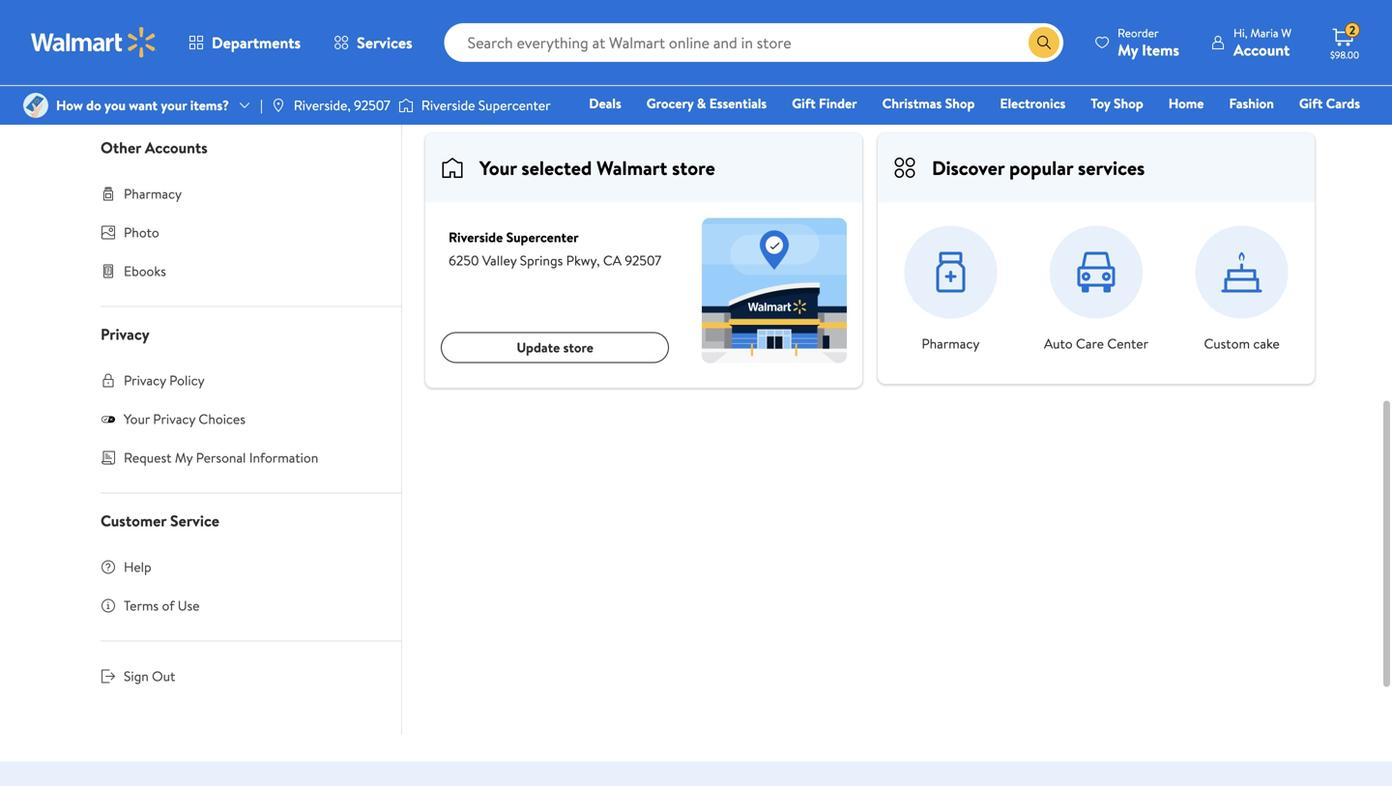 Task type: vqa. For each thing, say whether or not it's contained in the screenshot.
reviews
no



Task type: describe. For each thing, give the bounding box(es) containing it.
sign out
[[124, 667, 175, 685]]

information
[[249, 448, 318, 467]]

services
[[357, 32, 412, 53]]

grocery & essentials
[[647, 94, 767, 113]]

search icon image
[[1037, 35, 1052, 50]]

how
[[56, 96, 83, 115]]

list inside button
[[1258, 56, 1276, 74]]

electronics
[[1000, 94, 1066, 113]]

deals
[[589, 94, 621, 113]]

request my personal information link
[[77, 438, 401, 477]]

-
[[603, 68, 609, 89]]

choices
[[199, 409, 245, 428]]

policy
[[169, 371, 205, 390]]

christmas shop
[[882, 94, 975, 113]]

92507 inside riverside supercenter 6250 valley springs pkwy, ca 92507
[[625, 251, 662, 270]]

help link
[[77, 548, 401, 586]]

one debit
[[1212, 121, 1278, 140]]

use
[[178, 596, 200, 615]]

toy shop
[[1091, 94, 1144, 113]]

Walmart Site-Wide search field
[[444, 23, 1064, 62]]

out
[[152, 667, 175, 685]]

popular
[[1009, 154, 1073, 181]]

items
[[1142, 39, 1180, 60]]

registry link
[[1129, 120, 1196, 141]]

grocery
[[647, 94, 694, 113]]

1 horizontal spatial store
[[672, 154, 715, 181]]

christmas shop link
[[874, 93, 984, 114]]

of
[[162, 596, 174, 615]]

one
[[1212, 121, 1241, 140]]

home
[[1169, 94, 1204, 113]]

service
[[170, 510, 219, 531]]

item subscription link
[[77, 65, 401, 104]]

christmas
[[882, 94, 942, 113]]

Search search field
[[444, 23, 1064, 62]]

shop for toy shop
[[1114, 94, 1144, 113]]

want
[[129, 96, 158, 115]]

0
[[549, 68, 559, 89]]

gift finder link
[[783, 93, 866, 114]]

walmart
[[597, 154, 667, 181]]

your selected walmart store
[[480, 154, 715, 181]]

custom cake
[[1204, 334, 1280, 353]]

deals link
[[580, 93, 630, 114]]

services button
[[317, 19, 429, 66]]

w
[[1281, 25, 1292, 41]]

items
[[562, 68, 599, 89]]

custom
[[1204, 334, 1250, 353]]

fashion link
[[1221, 93, 1283, 114]]

home link
[[1160, 93, 1213, 114]]

new
[[1151, 56, 1175, 74]]

+
[[1096, 56, 1105, 74]]

6250
[[449, 251, 479, 270]]

personal
[[196, 448, 246, 467]]

$98.00
[[1330, 48, 1359, 61]]

riverside for riverside supercenter
[[421, 96, 475, 115]]

hi,
[[1234, 25, 1248, 41]]

hi, maria w account
[[1234, 25, 1292, 60]]

view list button
[[1211, 50, 1292, 81]]

terms
[[124, 596, 159, 615]]

2 list from the left
[[1178, 56, 1195, 74]]

terms of use
[[124, 596, 200, 615]]

&
[[697, 94, 706, 113]]

shop for christmas shop
[[945, 94, 975, 113]]

gift cards link
[[1291, 93, 1369, 114]]

subscription
[[154, 75, 225, 94]]

privacy policy
[[124, 371, 205, 390]]

update store
[[517, 338, 594, 357]]

primary
[[612, 68, 665, 89]]

2
[[1350, 22, 1356, 38]]

ca
[[603, 251, 622, 270]]

view
[[1226, 56, 1255, 74]]

|
[[260, 96, 263, 115]]

finder
[[819, 94, 857, 113]]

pharmacy link for auto care center
[[879, 226, 1023, 353]]

riverside, 92507
[[294, 96, 391, 115]]

supercenter for riverside supercenter
[[478, 96, 551, 115]]

privacy for privacy policy
[[124, 371, 166, 390]]

riverside supercenter 6250 valley springs pkwy, ca 92507
[[449, 228, 662, 270]]

photo
[[124, 223, 159, 242]]

pharmacy for photo
[[124, 184, 182, 203]]

grocery & essentials link
[[638, 93, 776, 114]]

electronics link
[[991, 93, 1074, 114]]

pharmacy link for photo
[[77, 175, 401, 213]]

riverside,
[[294, 96, 351, 115]]

reorder my items
[[1118, 25, 1180, 60]]

riverside supercenter
[[421, 96, 551, 115]]

list
[[600, 46, 625, 67]]

toy
[[1091, 94, 1111, 113]]

your for your selected walmart store
[[480, 154, 517, 181]]

terms of use link
[[77, 586, 401, 625]]



Task type: locate. For each thing, give the bounding box(es) containing it.
gift finder
[[792, 94, 857, 113]]

item subscription
[[124, 75, 225, 94]]

1 vertical spatial your
[[124, 409, 150, 428]]

privacy for privacy
[[101, 323, 150, 345]]

0 vertical spatial privacy
[[101, 323, 150, 345]]

my for items
[[1118, 39, 1138, 60]]

1 vertical spatial pharmacy
[[922, 334, 980, 353]]

0 horizontal spatial 92507
[[354, 96, 391, 115]]

1 vertical spatial pharmacy link
[[879, 226, 1023, 353]]

privacy inside your privacy choices link
[[153, 409, 195, 428]]

1 vertical spatial 92507
[[625, 251, 662, 270]]

protection plans link
[[77, 27, 401, 65]]

create
[[1108, 56, 1148, 74]]

items?
[[190, 96, 229, 115]]

pkwy,
[[566, 251, 600, 270]]

services
[[1078, 154, 1145, 181]]

selected
[[521, 154, 592, 181]]

0 horizontal spatial my
[[175, 448, 193, 467]]

you
[[104, 96, 126, 115]]

icon image
[[101, 411, 116, 427]]

1 vertical spatial my
[[175, 448, 193, 467]]

maria
[[1251, 25, 1279, 41]]

+ create new list
[[1096, 56, 1195, 74]]

help
[[124, 557, 151, 576]]

supercenter up springs
[[506, 228, 579, 247]]

privacy up 'privacy policy' at top left
[[101, 323, 150, 345]]

1 gift from the left
[[792, 94, 816, 113]]

auto care center
[[1044, 334, 1149, 353]]

auto
[[1044, 334, 1073, 353]]

store inside button
[[563, 338, 594, 357]]

92507 right 'ca'
[[625, 251, 662, 270]]

ebooks link
[[77, 252, 401, 291]]

store right "update"
[[563, 338, 594, 357]]

0 vertical spatial 92507
[[354, 96, 391, 115]]

privacy
[[101, 323, 150, 345], [124, 371, 166, 390], [153, 409, 195, 428]]

accounts
[[145, 137, 208, 158]]

walmart+ link
[[1294, 120, 1369, 141]]

your privacy choices link
[[77, 400, 401, 438]]

item
[[124, 75, 151, 94]]

0 horizontal spatial your
[[124, 409, 150, 428]]

maria's
[[549, 46, 597, 67]]

1 horizontal spatial  image
[[398, 96, 414, 115]]

ebooks
[[124, 262, 166, 280]]

gift left cards
[[1299, 94, 1323, 113]]

riverside
[[421, 96, 475, 115], [449, 228, 503, 247]]

0 vertical spatial your
[[480, 154, 517, 181]]

1 horizontal spatial gift
[[1299, 94, 1323, 113]]

privacy policy link
[[77, 361, 401, 400]]

other
[[101, 137, 141, 158]]

 image for riverside supercenter
[[398, 96, 414, 115]]

supercenter down 0
[[478, 96, 551, 115]]

your for your privacy choices
[[124, 409, 150, 428]]

2 shop from the left
[[1114, 94, 1144, 113]]

1 horizontal spatial pharmacy link
[[879, 226, 1023, 353]]

registry
[[1138, 121, 1187, 140]]

2 vertical spatial privacy
[[153, 409, 195, 428]]

departments button
[[172, 19, 317, 66]]

 image right riverside, 92507
[[398, 96, 414, 115]]

pharmacy
[[124, 184, 182, 203], [922, 334, 980, 353]]

custom cake link
[[1170, 226, 1314, 353]]

my for personal
[[175, 448, 193, 467]]

2 gift from the left
[[1299, 94, 1323, 113]]

list right view
[[1258, 56, 1276, 74]]

1 vertical spatial riverside
[[449, 228, 503, 247]]

gift
[[792, 94, 816, 113], [1299, 94, 1323, 113]]

list
[[1258, 56, 1276, 74], [1178, 56, 1195, 74]]

privacy left policy
[[124, 371, 166, 390]]

customer service
[[101, 510, 219, 531]]

essentials
[[709, 94, 767, 113]]

discover
[[932, 154, 1005, 181]]

account
[[1234, 39, 1290, 60]]

list right the new
[[1178, 56, 1195, 74]]

0 vertical spatial riverside
[[421, 96, 475, 115]]

fashion
[[1229, 94, 1274, 113]]

my inside "reorder my items"
[[1118, 39, 1138, 60]]

view list
[[1226, 56, 1276, 74]]

pharmacy link
[[77, 175, 401, 213], [879, 226, 1023, 353]]

protection plans
[[124, 36, 219, 55]]

0 horizontal spatial shop
[[945, 94, 975, 113]]

 image for riverside, 92507
[[271, 98, 286, 113]]

0 horizontal spatial gift
[[792, 94, 816, 113]]

1 vertical spatial supercenter
[[506, 228, 579, 247]]

1 horizontal spatial my
[[1118, 39, 1138, 60]]

one debit link
[[1203, 120, 1286, 141]]

request my personal information
[[124, 448, 318, 467]]

store
[[672, 154, 715, 181], [563, 338, 594, 357]]

1 horizontal spatial your
[[480, 154, 517, 181]]

92507
[[354, 96, 391, 115], [625, 251, 662, 270]]

 image right |
[[271, 98, 286, 113]]

pharmacy for auto care center
[[922, 334, 980, 353]]

1 horizontal spatial list
[[1258, 56, 1276, 74]]

riverside for riverside supercenter 6250 valley springs pkwy, ca 92507
[[449, 228, 503, 247]]

0 vertical spatial pharmacy
[[124, 184, 182, 203]]

privacy inside privacy policy link
[[124, 371, 166, 390]]

1 shop from the left
[[945, 94, 975, 113]]

gift for finder
[[792, 94, 816, 113]]

shop right toy
[[1114, 94, 1144, 113]]

0 vertical spatial supercenter
[[478, 96, 551, 115]]

sign out link
[[77, 657, 401, 696]]

gift left the finder on the right of page
[[792, 94, 816, 113]]

photo link
[[77, 213, 401, 252]]

92507 right riverside,
[[354, 96, 391, 115]]

cake
[[1253, 334, 1280, 353]]

care
[[1076, 334, 1104, 353]]

gift for cards
[[1299, 94, 1323, 113]]

your right icon
[[124, 409, 150, 428]]

0 horizontal spatial store
[[563, 338, 594, 357]]

 image
[[23, 93, 48, 118]]

do
[[86, 96, 101, 115]]

0 horizontal spatial  image
[[271, 98, 286, 113]]

0 vertical spatial pharmacy link
[[77, 175, 401, 213]]

maria's list 0 items - primary
[[549, 46, 665, 89]]

springs
[[520, 251, 563, 270]]

+ create new list button
[[1096, 56, 1195, 74]]

sign
[[124, 667, 149, 685]]

0 horizontal spatial pharmacy link
[[77, 175, 401, 213]]

0 vertical spatial my
[[1118, 39, 1138, 60]]

1 horizontal spatial 92507
[[625, 251, 662, 270]]

cards
[[1326, 94, 1360, 113]]

discover popular services
[[932, 154, 1145, 181]]

 image
[[398, 96, 414, 115], [271, 98, 286, 113]]

reorder
[[1118, 25, 1159, 41]]

0 horizontal spatial list
[[1178, 56, 1195, 74]]

riverside inside riverside supercenter 6250 valley springs pkwy, ca 92507
[[449, 228, 503, 247]]

supercenter for riverside supercenter 6250 valley springs pkwy, ca 92507
[[506, 228, 579, 247]]

gift inside 'gift cards registry'
[[1299, 94, 1323, 113]]

walmart image
[[31, 27, 157, 58]]

1 list from the left
[[1258, 56, 1276, 74]]

update store button
[[441, 332, 669, 363]]

your privacy choices
[[124, 409, 245, 428]]

walmart+
[[1303, 121, 1360, 140]]

0 vertical spatial store
[[672, 154, 715, 181]]

shop
[[945, 94, 975, 113], [1114, 94, 1144, 113]]

store right walmart
[[672, 154, 715, 181]]

shop right christmas
[[945, 94, 975, 113]]

request
[[124, 448, 172, 467]]

1 horizontal spatial shop
[[1114, 94, 1144, 113]]

your left selected
[[480, 154, 517, 181]]

1 vertical spatial privacy
[[124, 371, 166, 390]]

privacy down 'privacy policy' at top left
[[153, 409, 195, 428]]

gift inside gift finder "link"
[[792, 94, 816, 113]]

0 horizontal spatial pharmacy
[[124, 184, 182, 203]]

valley
[[482, 251, 517, 270]]

toy shop link
[[1082, 93, 1152, 114]]

1 horizontal spatial pharmacy
[[922, 334, 980, 353]]

gift cards registry
[[1138, 94, 1360, 140]]

1 vertical spatial store
[[563, 338, 594, 357]]

how do you want your items?
[[56, 96, 229, 115]]

plans
[[190, 36, 219, 55]]

supercenter inside riverside supercenter 6250 valley springs pkwy, ca 92507
[[506, 228, 579, 247]]

update
[[517, 338, 560, 357]]



